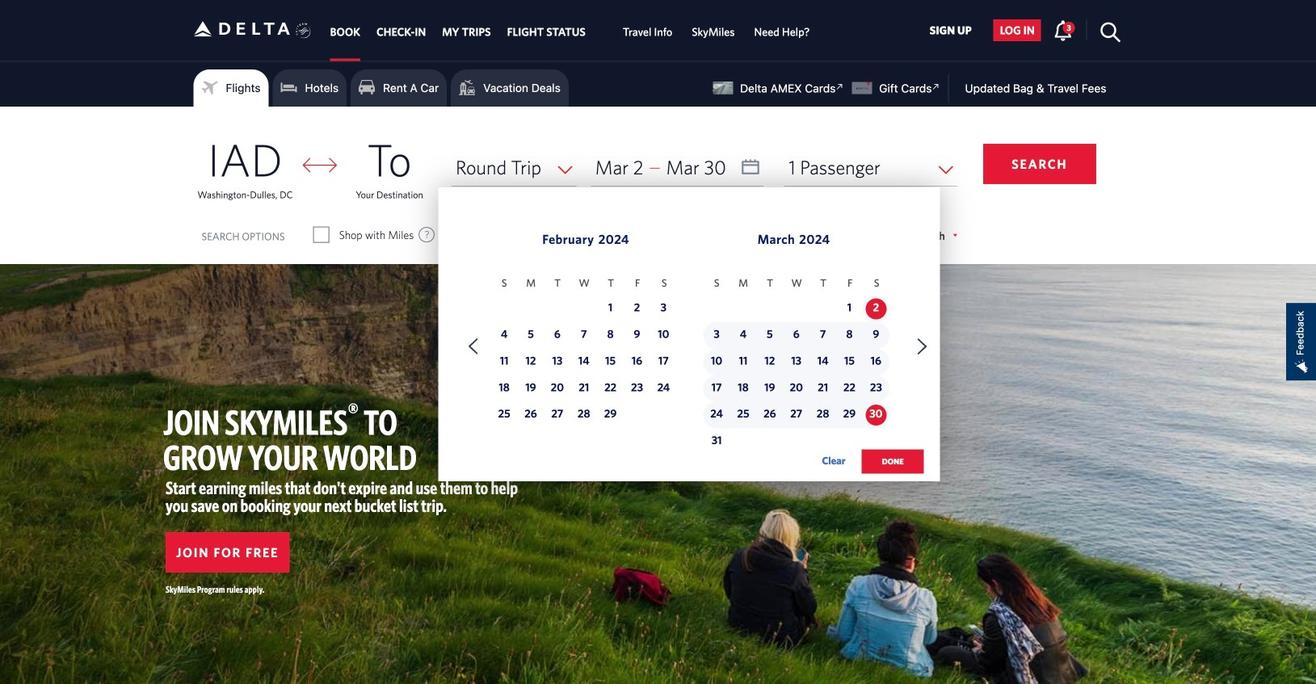 Task type: vqa. For each thing, say whether or not it's contained in the screenshot.
flights to the left
no



Task type: describe. For each thing, give the bounding box(es) containing it.
calendar expanded, use arrow keys to select date application
[[438, 187, 940, 491]]



Task type: locate. For each thing, give the bounding box(es) containing it.
None checkbox
[[314, 227, 328, 243]]

this link opens another site in a new window that may not follow the same accessibility policies as delta air lines. image
[[832, 79, 848, 95], [929, 79, 944, 95]]

1 horizontal spatial this link opens another site in a new window that may not follow the same accessibility policies as delta air lines. image
[[929, 79, 944, 95]]

0 horizontal spatial this link opens another site in a new window that may not follow the same accessibility policies as delta air lines. image
[[832, 79, 848, 95]]

2 this link opens another site in a new window that may not follow the same accessibility policies as delta air lines. image from the left
[[929, 79, 944, 95]]

1 this link opens another site in a new window that may not follow the same accessibility policies as delta air lines. image from the left
[[832, 79, 848, 95]]

tab panel
[[0, 107, 1316, 491]]

None text field
[[591, 149, 764, 186]]

None checkbox
[[603, 227, 617, 243]]

None field
[[452, 149, 577, 186], [785, 149, 957, 186], [452, 149, 577, 186], [785, 149, 957, 186]]

tab list
[[322, 0, 819, 61]]

skyteam image
[[296, 6, 311, 56]]

delta air lines image
[[193, 4, 290, 54]]



